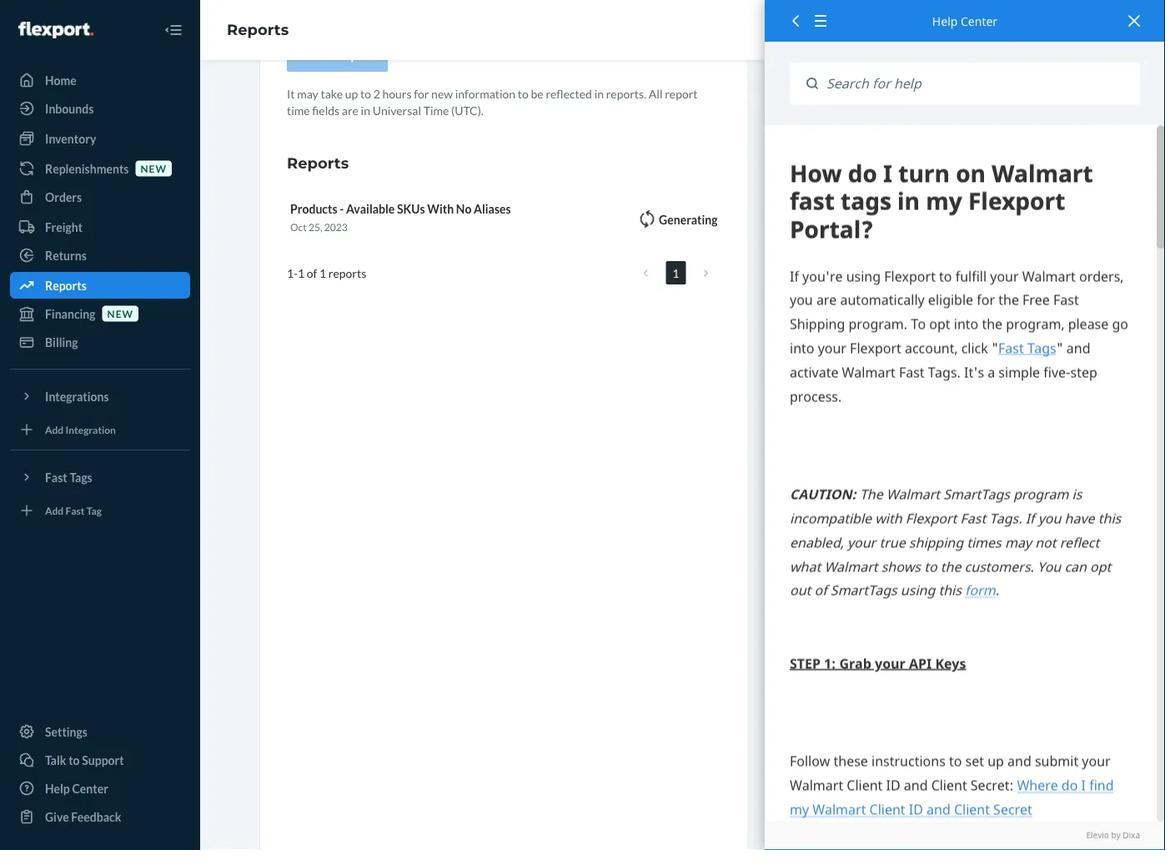 Task type: describe. For each thing, give the bounding box(es) containing it.
returns for returns - all returns
[[798, 798, 839, 812]]

inbounds - inventory reconciliation
[[798, 106, 979, 120]]

1 vertical spatial reconciliation
[[925, 218, 998, 232]]

give feedback
[[45, 810, 121, 824]]

- for inbounds - shipping plan reconciliation
[[848, 218, 852, 232]]

all inside it may take up to 2 hours for new information to be reflected in reports. all report time fields are in universal time (utc).
[[649, 86, 663, 101]]

inbounds - shipping plan reconciliation
[[798, 218, 998, 232]]

be
[[531, 86, 544, 101]]

freight
[[45, 220, 83, 234]]

fees
[[899, 535, 923, 549]]

1 vertical spatial fast
[[66, 504, 85, 516]]

Search search field
[[818, 63, 1140, 105]]

give feedback button
[[10, 803, 190, 830]]

with for products - available skus with no aliases oct 25, 2023
[[427, 201, 454, 216]]

shipments
[[843, 498, 897, 512]]

inbounds - shipping plan reconciliation button
[[795, 207, 1066, 244]]

billing
[[45, 335, 78, 349]]

integrations
[[45, 389, 109, 403]]

new for replenishments
[[141, 162, 167, 174]]

skus for products - available skus with no aliases oct 25, 2023
[[397, 201, 425, 216]]

help inside "link"
[[45, 781, 70, 795]]

fulfillment
[[842, 535, 897, 549]]

with for products - available skus with no aliases
[[932, 648, 958, 662]]

available for products - available skus with no aliases
[[853, 648, 900, 662]]

tracking for (single
[[875, 331, 917, 345]]

returns for returns
[[45, 248, 87, 262]]

add integration link
[[10, 416, 190, 443]]

elevio by dixa
[[1087, 830, 1140, 841]]

- for returns - all returns
[[841, 798, 845, 812]]

for inside pricing - fulfillment fees for skus 'button'
[[925, 535, 940, 549]]

reports.
[[606, 86, 647, 101]]

0 vertical spatial center
[[961, 13, 998, 29]]

inventory - levels today
[[798, 256, 921, 270]]

in inside inventory - units in long term storage button
[[886, 385, 895, 399]]

inbounds for inbounds - shipping plan reconciliation
[[798, 218, 846, 232]]

time
[[424, 103, 449, 117]]

pricing - fulfillment fees for skus
[[798, 535, 970, 549]]

for inside it may take up to 2 hours for new information to be reflected in reports. all report time fields are in universal time (utc).
[[414, 86, 429, 101]]

returns - all return items by skus button
[[795, 749, 1066, 787]]

lot for inventory - lot tracking and fefo (single product)
[[856, 331, 873, 345]]

and for (all
[[919, 293, 938, 307]]

returns for returns - all return items by skus
[[798, 760, 839, 775]]

talk to support
[[45, 753, 124, 767]]

inbounds for inbounds - inventory reconciliation
[[798, 106, 846, 120]]

inventory - lot tracking and fefo (all products) button
[[795, 282, 1066, 320]]

1 1 from the left
[[287, 266, 294, 280]]

skus inside 'button'
[[943, 535, 970, 549]]

orders link
[[10, 184, 190, 210]]

reflected
[[546, 86, 592, 101]]

dixa
[[1123, 830, 1140, 841]]

- for inventory - units in long term storage
[[850, 385, 854, 399]]

are
[[342, 103, 359, 117]]

1 vertical spatial reports
[[287, 154, 349, 172]]

aliases for products - available skus with no aliases
[[977, 648, 1014, 662]]

tags
[[70, 470, 92, 484]]

product)
[[798, 347, 842, 362]]

1 horizontal spatial help center
[[933, 13, 998, 29]]

storage
[[953, 385, 993, 399]]

tracking for (all
[[875, 293, 917, 307]]

generating
[[659, 212, 718, 226]]

returns - all returns button
[[795, 787, 1066, 823]]

support
[[82, 753, 124, 767]]

center inside the help center "link"
[[72, 781, 108, 795]]

help center link
[[10, 775, 190, 802]]

it
[[287, 86, 295, 101]]

units
[[856, 385, 884, 399]]

submitted
[[878, 68, 931, 82]]

inventory down claims - claims submitted
[[854, 106, 904, 120]]

inbounds for inbounds
[[45, 101, 94, 116]]

- for products - available skus with no aliases
[[846, 648, 850, 662]]

inventory - lot tracking and fefo (single product) button
[[795, 320, 1066, 374]]

2
[[373, 86, 380, 101]]

products for products - available skus with no aliases
[[798, 648, 844, 662]]

help center inside "link"
[[45, 781, 108, 795]]

today
[[890, 256, 921, 270]]

returns link
[[10, 242, 190, 269]]

inbounds - packages button
[[795, 169, 1066, 207]]

pricing
[[798, 535, 834, 549]]

fields
[[312, 103, 340, 117]]

information
[[455, 86, 516, 101]]

with for products - all skus with alias counts
[[899, 573, 925, 587]]

(single
[[972, 331, 1005, 345]]

products - available skus with no aliases button
[[795, 637, 1066, 674]]

- for inbounds - inventory reconciliation
[[848, 106, 852, 120]]

1 claims from the left
[[798, 68, 832, 82]]

1 vertical spatial by
[[1112, 830, 1121, 841]]

products - available skus with no aliases oct 25, 2023
[[290, 201, 511, 233]]

new inside it may take up to 2 hours for new information to be reflected in reports. all report time fields are in universal time (utc).
[[431, 86, 453, 101]]

billing link
[[10, 329, 190, 355]]

returns - all returns
[[798, 798, 904, 812]]

products)
[[990, 293, 1039, 307]]

universal
[[373, 103, 421, 117]]

alias
[[927, 573, 952, 587]]

1 link
[[666, 261, 686, 285]]

all for returns - all returns
[[847, 798, 861, 812]]

inventory for inventory - units in long term storage
[[798, 385, 848, 399]]

shipping
[[854, 218, 898, 232]]

replenishments
[[45, 161, 129, 176]]

products - all skus with alias counts
[[798, 573, 991, 587]]

inventory - lot tracking and fefo (single product)
[[798, 331, 1005, 362]]

fast tags button
[[10, 464, 190, 491]]

inventory for inventory - lot tracking and fefo (all products)
[[798, 293, 848, 307]]

create report
[[301, 48, 374, 62]]

- for products - all skus with alias counts
[[846, 573, 850, 587]]

to inside talk to support button
[[69, 753, 80, 767]]

home
[[45, 73, 77, 87]]

inventory inside 'link'
[[45, 131, 96, 146]]

- for inventory - levels today
[[850, 256, 854, 270]]

inventory - lot tracking and fefo (all products)
[[798, 293, 1039, 307]]

of
[[307, 266, 317, 280]]



Task type: locate. For each thing, give the bounding box(es) containing it.
- inside button
[[850, 385, 854, 399]]

levels
[[856, 256, 888, 270]]

- for inbounds - packages
[[848, 181, 852, 195]]

1 vertical spatial help
[[45, 781, 70, 795]]

take
[[321, 86, 343, 101]]

1 vertical spatial fefo
[[940, 331, 970, 345]]

inventory for inventory - lot tracking and fefo (single product)
[[798, 331, 848, 345]]

1 horizontal spatial orders
[[798, 498, 834, 512]]

1 vertical spatial no
[[960, 648, 975, 662]]

0 vertical spatial new
[[431, 86, 453, 101]]

1 horizontal spatial aliases
[[977, 648, 1014, 662]]

2 tracking from the top
[[875, 331, 917, 345]]

no inside button
[[960, 648, 975, 662]]

4 1 from the left
[[673, 266, 679, 280]]

0 vertical spatial help
[[933, 13, 958, 29]]

fast left tags
[[45, 470, 67, 484]]

new up time
[[431, 86, 453, 101]]

add fast tag
[[45, 504, 102, 516]]

elevio by dixa link
[[790, 830, 1140, 842]]

0 vertical spatial and
[[919, 293, 938, 307]]

all inside the products - all skus with alias counts button
[[853, 573, 867, 587]]

inbounds for inbounds - packages
[[798, 181, 846, 195]]

1 horizontal spatial report
[[665, 86, 698, 101]]

0 horizontal spatial report
[[340, 48, 374, 62]]

help center up 'give feedback'
[[45, 781, 108, 795]]

2 lot from the top
[[856, 331, 873, 345]]

lot inside inventory - lot tracking and fefo (single product)
[[856, 331, 873, 345]]

1 horizontal spatial center
[[961, 13, 998, 29]]

fast left the tag
[[66, 504, 85, 516]]

orders
[[45, 190, 82, 204], [798, 498, 834, 512]]

add fast tag link
[[10, 497, 190, 524]]

available
[[346, 201, 395, 216], [853, 648, 900, 662]]

- for pricing - fulfillment fees for skus
[[836, 535, 840, 549]]

lot down the inventory - levels today
[[856, 293, 873, 307]]

up
[[345, 86, 358, 101]]

all
[[649, 86, 663, 101], [853, 573, 867, 587], [847, 760, 861, 775], [847, 798, 861, 812]]

all for returns - all return items by skus
[[847, 760, 861, 775]]

1 vertical spatial aliases
[[977, 648, 1014, 662]]

lot for inventory - lot tracking and fefo (all products)
[[856, 293, 873, 307]]

and inside inventory - lot tracking and fefo (single product)
[[919, 331, 938, 345]]

inbounds down inbounds - packages
[[798, 218, 846, 232]]

0 vertical spatial fefo
[[940, 293, 970, 307]]

1 horizontal spatial with
[[899, 573, 925, 587]]

- for 1 - 1 of 1 reports
[[294, 266, 298, 280]]

return
[[863, 760, 899, 775]]

to
[[360, 86, 371, 101], [518, 86, 529, 101], [69, 753, 80, 767]]

0 vertical spatial products
[[290, 201, 338, 216]]

1 vertical spatial report
[[665, 86, 698, 101]]

chevron right image
[[704, 267, 709, 279]]

fefo inside button
[[940, 293, 970, 307]]

2 vertical spatial new
[[107, 307, 134, 319]]

2 1 from the left
[[298, 266, 305, 280]]

2 add from the top
[[45, 504, 64, 516]]

returns - all return items by skus
[[798, 760, 975, 775]]

with inside products - available skus with no aliases button
[[932, 648, 958, 662]]

all down fulfillment
[[853, 573, 867, 587]]

0 vertical spatial for
[[414, 86, 429, 101]]

orders - shipments button
[[795, 486, 1066, 524]]

reports down fields
[[287, 154, 349, 172]]

items
[[901, 760, 930, 775]]

lot
[[856, 293, 873, 307], [856, 331, 873, 345]]

fefo for (single
[[940, 331, 970, 345]]

inventory - units in long term storage button
[[795, 374, 1066, 411]]

and down inventory - lot tracking and fefo (all products) button
[[919, 331, 938, 345]]

tracking inside button
[[875, 293, 917, 307]]

with inside products - available skus with no aliases oct 25, 2023
[[427, 201, 454, 216]]

settings
[[45, 725, 88, 739]]

by left the dixa at the bottom of the page
[[1112, 830, 1121, 841]]

1 vertical spatial orders
[[798, 498, 834, 512]]

aliases for products - available skus with no aliases oct 25, 2023
[[474, 201, 511, 216]]

inbounds inside button
[[798, 181, 846, 195]]

no for products - available skus with no aliases oct 25, 2023
[[456, 201, 472, 216]]

inventory up product)
[[798, 331, 848, 345]]

tracking down the today
[[875, 293, 917, 307]]

1 vertical spatial add
[[45, 504, 64, 516]]

orders up freight
[[45, 190, 82, 204]]

1 horizontal spatial available
[[853, 648, 900, 662]]

0 vertical spatial by
[[932, 760, 945, 775]]

reports link
[[227, 21, 289, 39], [10, 272, 190, 299]]

inbounds
[[45, 101, 94, 116], [798, 106, 846, 120], [798, 181, 846, 195], [798, 218, 846, 232]]

0 vertical spatial help center
[[933, 13, 998, 29]]

3 1 from the left
[[320, 266, 326, 280]]

talk
[[45, 753, 66, 767]]

talk to support button
[[10, 747, 190, 773]]

0 vertical spatial available
[[346, 201, 395, 216]]

report right reports.
[[665, 86, 698, 101]]

skus inside products - available skus with no aliases oct 25, 2023
[[397, 201, 425, 216]]

reconciliation down the inbounds - packages button
[[925, 218, 998, 232]]

help
[[933, 13, 958, 29], [45, 781, 70, 795]]

in right are
[[361, 103, 370, 117]]

0 vertical spatial reports link
[[227, 21, 289, 39]]

no inside products - available skus with no aliases oct 25, 2023
[[456, 201, 472, 216]]

financing
[[45, 307, 96, 321]]

freight link
[[10, 214, 190, 240]]

tracking inside inventory - lot tracking and fefo (single product)
[[875, 331, 917, 345]]

aliases inside button
[[977, 648, 1014, 662]]

close navigation image
[[164, 20, 184, 40]]

elevio
[[1087, 830, 1109, 841]]

and inside button
[[919, 293, 938, 307]]

0 horizontal spatial to
[[69, 753, 80, 767]]

in left "long"
[[886, 385, 895, 399]]

add down fast tags at the left bottom of page
[[45, 504, 64, 516]]

- for orders - shipments
[[837, 498, 841, 512]]

0 horizontal spatial for
[[414, 86, 429, 101]]

fast tags
[[45, 470, 92, 484]]

2023
[[324, 221, 348, 233]]

0 horizontal spatial available
[[346, 201, 395, 216]]

1 vertical spatial products
[[798, 573, 844, 587]]

0 horizontal spatial no
[[456, 201, 472, 216]]

integrations button
[[10, 383, 190, 410]]

products inside products - available skus with no aliases oct 25, 2023
[[290, 201, 338, 216]]

1 horizontal spatial no
[[960, 648, 975, 662]]

time
[[287, 103, 310, 117]]

orders inside 'button'
[[798, 498, 834, 512]]

1 horizontal spatial for
[[925, 535, 940, 549]]

2 fefo from the top
[[940, 331, 970, 345]]

reconciliation down claims - claims submitted button
[[906, 106, 979, 120]]

1 vertical spatial new
[[141, 162, 167, 174]]

fefo left (all
[[940, 293, 970, 307]]

new up orders "link"
[[141, 162, 167, 174]]

1 tracking from the top
[[875, 293, 917, 307]]

1 vertical spatial with
[[899, 573, 925, 587]]

1 vertical spatial tracking
[[875, 331, 917, 345]]

0 vertical spatial tracking
[[875, 293, 917, 307]]

reports up it
[[227, 21, 289, 39]]

help up claims - claims submitted button
[[933, 13, 958, 29]]

report inside button
[[340, 48, 374, 62]]

1 and from the top
[[919, 293, 938, 307]]

0 horizontal spatial claims
[[798, 68, 832, 82]]

1 horizontal spatial by
[[1112, 830, 1121, 841]]

0 vertical spatial report
[[340, 48, 374, 62]]

0 vertical spatial aliases
[[474, 201, 511, 216]]

1 horizontal spatial reports link
[[227, 21, 289, 39]]

create
[[301, 48, 337, 62]]

0 vertical spatial lot
[[856, 293, 873, 307]]

add left integration
[[45, 423, 64, 435]]

1 vertical spatial for
[[925, 535, 940, 549]]

orders inside "link"
[[45, 190, 82, 204]]

aliases
[[474, 201, 511, 216], [977, 648, 1014, 662]]

add
[[45, 423, 64, 435], [45, 504, 64, 516]]

0 horizontal spatial help center
[[45, 781, 108, 795]]

all down returns - all return items by skus
[[847, 798, 861, 812]]

1 add from the top
[[45, 423, 64, 435]]

available inside button
[[853, 648, 900, 662]]

and for (single
[[919, 331, 938, 345]]

in left reports.
[[595, 86, 604, 101]]

tag
[[87, 504, 102, 516]]

0 horizontal spatial help
[[45, 781, 70, 795]]

counts
[[954, 573, 991, 587]]

0 vertical spatial no
[[456, 201, 472, 216]]

inventory left levels
[[798, 256, 848, 270]]

oct
[[290, 221, 307, 233]]

orders - shipments
[[798, 498, 897, 512]]

inventory up 'replenishments'
[[45, 131, 96, 146]]

integration
[[66, 423, 116, 435]]

for up time
[[414, 86, 429, 101]]

to right talk
[[69, 753, 80, 767]]

products - all skus with alias counts button
[[795, 561, 1066, 599]]

- for returns - all return items by skus
[[841, 760, 845, 775]]

2 vertical spatial reports
[[45, 278, 87, 292]]

plan
[[900, 218, 923, 232]]

0 vertical spatial with
[[427, 201, 454, 216]]

available down the products - all skus with alias counts
[[853, 648, 900, 662]]

1 vertical spatial help center
[[45, 781, 108, 795]]

2 vertical spatial with
[[932, 648, 958, 662]]

report inside it may take up to 2 hours for new information to be reflected in reports. all report time fields are in universal time (utc).
[[665, 86, 698, 101]]

1 horizontal spatial new
[[141, 162, 167, 174]]

2 claims from the left
[[841, 68, 876, 82]]

all inside returns - all return items by skus button
[[847, 760, 861, 775]]

new up billing link
[[107, 307, 134, 319]]

to left be
[[518, 86, 529, 101]]

aliases inside products - available skus with no aliases oct 25, 2023
[[474, 201, 511, 216]]

claims - claims submitted button
[[795, 57, 1066, 94]]

skus for products - all skus with alias counts
[[869, 573, 897, 587]]

chevron left image
[[643, 267, 649, 279]]

reports up "financing"
[[45, 278, 87, 292]]

fast inside dropdown button
[[45, 470, 67, 484]]

1 horizontal spatial to
[[360, 86, 371, 101]]

reports
[[329, 266, 366, 280]]

- for products - available skus with no aliases oct 25, 2023
[[340, 201, 344, 216]]

claims - claims submitted
[[798, 68, 931, 82]]

add for add fast tag
[[45, 504, 64, 516]]

1 horizontal spatial in
[[595, 86, 604, 101]]

with inside the products - all skus with alias counts button
[[899, 573, 925, 587]]

- inside inventory - lot tracking and fefo (single product)
[[850, 331, 854, 345]]

2 and from the top
[[919, 331, 938, 345]]

orders for orders
[[45, 190, 82, 204]]

in
[[595, 86, 604, 101], [361, 103, 370, 117], [886, 385, 895, 399]]

add for add integration
[[45, 423, 64, 435]]

inventory down the inventory - levels today
[[798, 293, 848, 307]]

0 vertical spatial reports
[[227, 21, 289, 39]]

orders for orders - shipments
[[798, 498, 834, 512]]

add integration
[[45, 423, 116, 435]]

term
[[925, 385, 951, 399]]

1 horizontal spatial help
[[933, 13, 958, 29]]

products for products - all skus with alias counts
[[798, 573, 844, 587]]

packages
[[854, 181, 902, 195]]

0 horizontal spatial center
[[72, 781, 108, 795]]

skus
[[397, 201, 425, 216], [943, 535, 970, 549], [869, 573, 897, 587], [902, 648, 930, 662], [947, 760, 975, 775]]

- for inventory - lot tracking and fefo (all products)
[[850, 293, 854, 307]]

feedback
[[71, 810, 121, 824]]

all left return
[[847, 760, 861, 775]]

lot inside button
[[856, 293, 873, 307]]

inventory - units in long term storage
[[798, 385, 993, 399]]

reports link up it
[[227, 21, 289, 39]]

fast
[[45, 470, 67, 484], [66, 504, 85, 516]]

1 vertical spatial reports link
[[10, 272, 190, 299]]

help center up search search field
[[933, 13, 998, 29]]

0 horizontal spatial reports link
[[10, 272, 190, 299]]

- inside products - available skus with no aliases oct 25, 2023
[[340, 201, 344, 216]]

- for inventory - lot tracking and fefo (single product)
[[850, 331, 854, 345]]

for
[[414, 86, 429, 101], [925, 535, 940, 549]]

inventory for inventory - levels today
[[798, 256, 848, 270]]

available up 2023
[[346, 201, 395, 216]]

0 horizontal spatial aliases
[[474, 201, 511, 216]]

settings link
[[10, 718, 190, 745]]

0 vertical spatial add
[[45, 423, 64, 435]]

hours
[[382, 86, 412, 101]]

2 horizontal spatial new
[[431, 86, 453, 101]]

and down 'inventory - levels today' button on the top right
[[919, 293, 938, 307]]

- for claims - claims submitted
[[835, 68, 839, 82]]

for right fees
[[925, 535, 940, 549]]

inbounds link
[[10, 95, 190, 122]]

products - available skus with no aliases
[[798, 648, 1014, 662]]

inventory inside inventory - lot tracking and fefo (single product)
[[798, 331, 848, 345]]

with
[[427, 201, 454, 216], [899, 573, 925, 587], [932, 648, 958, 662]]

center up search search field
[[961, 13, 998, 29]]

by right "items"
[[932, 760, 945, 775]]

1 vertical spatial and
[[919, 331, 938, 345]]

claims left submitted
[[841, 68, 876, 82]]

give
[[45, 810, 69, 824]]

0 horizontal spatial orders
[[45, 190, 82, 204]]

inventory link
[[10, 125, 190, 152]]

no for products - available skus with no aliases
[[960, 648, 975, 662]]

25,
[[309, 221, 322, 233]]

1 vertical spatial available
[[853, 648, 900, 662]]

report right create
[[340, 48, 374, 62]]

orders up pricing at the right
[[798, 498, 834, 512]]

1 vertical spatial center
[[72, 781, 108, 795]]

2 vertical spatial in
[[886, 385, 895, 399]]

new for financing
[[107, 307, 134, 319]]

(all
[[972, 293, 987, 307]]

inventory inside button
[[798, 385, 848, 399]]

inventory
[[854, 106, 904, 120], [45, 131, 96, 146], [798, 256, 848, 270], [798, 293, 848, 307], [798, 331, 848, 345], [798, 385, 848, 399]]

1 fefo from the top
[[940, 293, 970, 307]]

fefo left (single
[[940, 331, 970, 345]]

all inside returns - all returns button
[[847, 798, 861, 812]]

inbounds - inventory reconciliation button
[[795, 94, 1066, 132]]

fefo inside inventory - lot tracking and fefo (single product)
[[940, 331, 970, 345]]

to left 2
[[360, 86, 371, 101]]

0 horizontal spatial with
[[427, 201, 454, 216]]

all for products - all skus with alias counts
[[853, 573, 867, 587]]

center down talk to support
[[72, 781, 108, 795]]

0 vertical spatial in
[[595, 86, 604, 101]]

- inside button
[[848, 181, 852, 195]]

products for products - available skus with no aliases oct 25, 2023
[[290, 201, 338, 216]]

home link
[[10, 67, 190, 93]]

reconciliation
[[906, 106, 979, 120], [925, 218, 998, 232]]

lot up units
[[856, 331, 873, 345]]

fefo for (all
[[940, 293, 970, 307]]

2 horizontal spatial with
[[932, 648, 958, 662]]

inbounds left packages
[[798, 181, 846, 195]]

all right reports.
[[649, 86, 663, 101]]

available inside products - available skus with no aliases oct 25, 2023
[[346, 201, 395, 216]]

skus for products - available skus with no aliases
[[902, 648, 930, 662]]

0 horizontal spatial new
[[107, 307, 134, 319]]

pricing - fulfillment fees for skus button
[[795, 524, 1066, 561]]

flexport logo image
[[18, 22, 93, 38]]

claims up inbounds - inventory reconciliation
[[798, 68, 832, 82]]

help up give
[[45, 781, 70, 795]]

tracking down inventory - lot tracking and fefo (all products)
[[875, 331, 917, 345]]

0 vertical spatial reconciliation
[[906, 106, 979, 120]]

0 vertical spatial fast
[[45, 470, 67, 484]]

2 horizontal spatial to
[[518, 86, 529, 101]]

inbounds down home
[[45, 101, 94, 116]]

1 - 1 of 1 reports
[[287, 266, 366, 280]]

1 vertical spatial in
[[361, 103, 370, 117]]

by inside button
[[932, 760, 945, 775]]

by
[[932, 760, 945, 775], [1112, 830, 1121, 841]]

2 horizontal spatial in
[[886, 385, 895, 399]]

1 lot from the top
[[856, 293, 873, 307]]

reports link down returns link
[[10, 272, 190, 299]]

1 vertical spatial lot
[[856, 331, 873, 345]]

(utc).
[[451, 103, 484, 117]]

inbounds down claims - claims submitted
[[798, 106, 846, 120]]

tracking
[[875, 293, 917, 307], [875, 331, 917, 345]]

inbounds - packages
[[798, 181, 902, 195]]

0 vertical spatial orders
[[45, 190, 82, 204]]

1 horizontal spatial claims
[[841, 68, 876, 82]]

2 vertical spatial products
[[798, 648, 844, 662]]

inventory down product)
[[798, 385, 848, 399]]

0 horizontal spatial in
[[361, 103, 370, 117]]

available for products - available skus with no aliases oct 25, 2023
[[346, 201, 395, 216]]

0 horizontal spatial by
[[932, 760, 945, 775]]



Task type: vqa. For each thing, say whether or not it's contained in the screenshot.
Available to the bottom
yes



